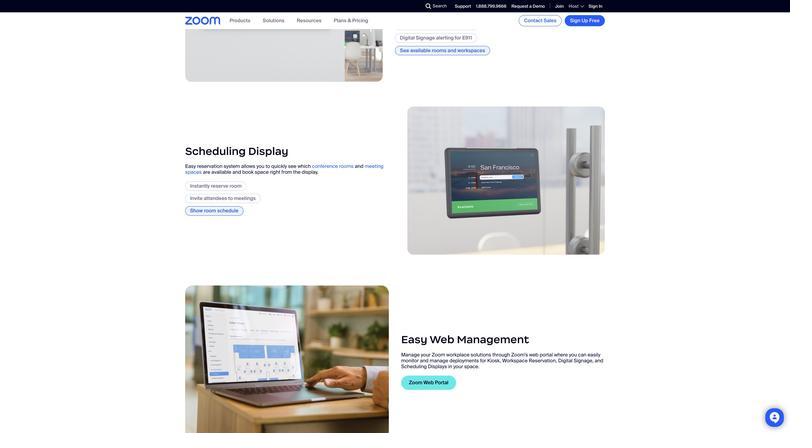 Task type: describe. For each thing, give the bounding box(es) containing it.
digital inside 'manage your zoom workplace solutions through zoom's web portal where you can easily monitor and manage deployments for kiosk, workspace reservation, digital signage, and scheduling displays in your space.'
[[559, 358, 573, 364]]

signage
[[416, 35, 435, 41]]

request a demo link
[[512, 3, 545, 9]]

display
[[453, 10, 470, 16]]

invite
[[190, 195, 203, 202]]

sign in link
[[589, 3, 603, 9]]

zoom web portal
[[409, 380, 449, 386]]

solutions
[[471, 352, 492, 358]]

kiosk,
[[488, 358, 501, 364]]

easy web management
[[402, 333, 529, 347]]

products button
[[230, 17, 251, 24]]

are
[[203, 169, 210, 176]]

and right signage,
[[595, 358, 604, 364]]

easily
[[588, 352, 601, 358]]

reservation,
[[529, 358, 558, 364]]

solutions button
[[263, 17, 285, 24]]

workspace
[[503, 358, 528, 364]]

display.
[[302, 169, 319, 176]]

quickly
[[271, 163, 287, 170]]

join link
[[556, 3, 564, 9]]

share
[[425, 10, 438, 16]]

the inside button
[[445, 10, 452, 16]]

scheduling display
[[185, 144, 289, 158]]

can
[[579, 352, 587, 358]]

which
[[298, 163, 311, 170]]

zoom's
[[512, 352, 528, 358]]

show room schedule button
[[185, 206, 244, 216]]

sign up free
[[571, 17, 600, 24]]

conference
[[312, 163, 338, 170]]

plans & pricing link
[[334, 17, 369, 24]]

solutions
[[263, 17, 285, 24]]

and right monitor
[[420, 358, 429, 364]]

invite attendees to meetings
[[190, 195, 256, 202]]

workplace
[[447, 352, 470, 358]]

sign in
[[589, 3, 603, 9]]

invite attendees to meetings button
[[185, 194, 261, 203]]

sales
[[544, 17, 557, 24]]

and inside button
[[448, 47, 457, 54]]

host button
[[569, 3, 584, 9]]

wirelessly
[[400, 10, 424, 16]]

reservation
[[197, 163, 223, 170]]

1.888.799.9666 link
[[476, 3, 507, 9]]

web for zoom
[[424, 380, 434, 386]]

to for meetings
[[228, 195, 233, 202]]

attendees
[[204, 195, 227, 202]]

plans
[[334, 17, 347, 24]]

products
[[230, 17, 251, 24]]

scheduling inside "scheduling display" element
[[185, 144, 246, 158]]

wirelessly share to the display
[[400, 10, 470, 16]]

1 vertical spatial room
[[204, 208, 216, 214]]

in
[[449, 364, 453, 370]]

support
[[455, 3, 471, 9]]

deployments
[[450, 358, 479, 364]]

where
[[554, 352, 568, 358]]

and left book at left
[[233, 169, 241, 176]]

up
[[582, 17, 589, 24]]

alerting
[[436, 35, 454, 41]]

show
[[190, 208, 203, 214]]

monitor
[[402, 358, 419, 364]]

contact
[[525, 17, 543, 24]]

web for easy
[[430, 333, 455, 347]]

you inside 'manage your zoom workplace solutions through zoom's web portal where you can easily monitor and manage deployments for kiosk, workspace reservation, digital signage, and scheduling displays in your space.'
[[569, 352, 577, 358]]

easy for easy reservation system allows you to quickly see which conference rooms and
[[185, 163, 196, 170]]

request a demo
[[512, 3, 545, 9]]

sign for sign up free
[[571, 17, 581, 24]]

join
[[556, 3, 564, 9]]

available for are
[[212, 169, 231, 176]]

space.
[[465, 364, 480, 370]]

schedule
[[217, 208, 239, 214]]

see available rooms and workspaces button
[[395, 46, 490, 55]]

resources button
[[297, 17, 322, 24]]

zoom inside 'manage your zoom workplace solutions through zoom's web portal where you can easily monitor and manage deployments for kiosk, workspace reservation, digital signage, and scheduling displays in your space.'
[[432, 352, 445, 358]]

management
[[457, 333, 529, 347]]

web
[[530, 352, 539, 358]]

spaces
[[185, 169, 202, 176]]

show room schedule
[[190, 208, 239, 214]]

pricing
[[352, 17, 369, 24]]

easy reservation system allows you to quickly see which conference rooms and
[[185, 163, 365, 170]]

you inside "scheduling display" element
[[257, 163, 265, 170]]

to for the
[[439, 10, 444, 16]]

1 vertical spatial to
[[266, 163, 270, 170]]

book
[[242, 169, 254, 176]]

sign up free link
[[565, 15, 605, 26]]

workspaces
[[458, 47, 485, 54]]

allows
[[241, 163, 256, 170]]

in
[[599, 3, 603, 9]]

1.888.799.9666
[[476, 3, 507, 9]]



Task type: locate. For each thing, give the bounding box(es) containing it.
1 horizontal spatial the
[[445, 10, 452, 16]]

1 horizontal spatial zoom
[[432, 352, 445, 358]]

scheduling
[[185, 144, 246, 158], [402, 364, 427, 370]]

office floor plan image
[[185, 0, 383, 82]]

rooms inside "scheduling display" element
[[339, 163, 354, 170]]

and left meeting
[[355, 163, 364, 170]]

plans & pricing
[[334, 17, 369, 24]]

0 horizontal spatial the
[[293, 169, 301, 176]]

0 vertical spatial easy
[[185, 163, 196, 170]]

0 horizontal spatial for
[[455, 35, 461, 41]]

request
[[512, 3, 529, 9]]

1 horizontal spatial you
[[569, 352, 577, 358]]

through
[[493, 352, 510, 358]]

to
[[439, 10, 444, 16], [266, 163, 270, 170], [228, 195, 233, 202]]

host
[[569, 3, 579, 9]]

available inside button
[[411, 47, 431, 54]]

digital inside digital signage alerting for e911 button
[[400, 35, 415, 41]]

the right from
[[293, 169, 301, 176]]

1 horizontal spatial sign
[[589, 3, 598, 9]]

man reviewing floor plans on computer image
[[185, 286, 389, 433]]

meeting scheduler on an ipad image
[[408, 106, 605, 255]]

zoom down monitor
[[409, 380, 423, 386]]

you right allows
[[257, 163, 265, 170]]

0 vertical spatial available
[[411, 47, 431, 54]]

0 vertical spatial zoom
[[432, 352, 445, 358]]

available up reserve
[[212, 169, 231, 176]]

digital up see
[[400, 35, 415, 41]]

0 vertical spatial sign
[[589, 3, 598, 9]]

0 horizontal spatial digital
[[400, 35, 415, 41]]

portal
[[435, 380, 449, 386]]

to up schedule
[[228, 195, 233, 202]]

right
[[270, 169, 280, 176]]

room up meetings at the left
[[230, 183, 242, 189]]

instantly reserve room
[[190, 183, 242, 189]]

scheduling up reservation
[[185, 144, 246, 158]]

your right "in"
[[454, 364, 463, 370]]

0 vertical spatial rooms
[[432, 47, 447, 54]]

you left "can"
[[569, 352, 577, 358]]

1 vertical spatial zoom
[[409, 380, 423, 386]]

0 horizontal spatial easy
[[185, 163, 196, 170]]

your right manage
[[421, 352, 431, 358]]

&
[[348, 17, 351, 24]]

digital left "can"
[[559, 358, 573, 364]]

to inside wirelessly share to the display button
[[439, 10, 444, 16]]

e911
[[463, 35, 472, 41]]

to down search
[[439, 10, 444, 16]]

search
[[433, 3, 447, 9]]

your
[[421, 352, 431, 358], [454, 364, 463, 370]]

digital signage alerting for e911
[[400, 35, 472, 41]]

scheduling display element
[[185, 106, 605, 255]]

1 vertical spatial the
[[293, 169, 301, 176]]

the inside "scheduling display" element
[[293, 169, 301, 176]]

rooms right conference
[[339, 163, 354, 170]]

0 vertical spatial you
[[257, 163, 265, 170]]

1 vertical spatial rooms
[[339, 163, 354, 170]]

are available and book space right from the display.
[[202, 169, 319, 176]]

easy for easy web management
[[402, 333, 428, 347]]

0 horizontal spatial your
[[421, 352, 431, 358]]

digital signage element
[[185, 0, 605, 82]]

1 vertical spatial sign
[[571, 17, 581, 24]]

0 vertical spatial digital
[[400, 35, 415, 41]]

1 vertical spatial digital
[[559, 358, 573, 364]]

1 vertical spatial you
[[569, 352, 577, 358]]

to left quickly
[[266, 163, 270, 170]]

sign for sign in
[[589, 3, 598, 9]]

portal
[[540, 352, 553, 358]]

available for see
[[411, 47, 431, 54]]

1 horizontal spatial easy
[[402, 333, 428, 347]]

1 horizontal spatial scheduling
[[402, 364, 427, 370]]

reserve
[[211, 183, 228, 189]]

0 horizontal spatial available
[[212, 169, 231, 176]]

1 vertical spatial for
[[480, 358, 487, 364]]

meeting spaces
[[185, 163, 384, 176]]

resources
[[297, 17, 322, 24]]

0 vertical spatial the
[[445, 10, 452, 16]]

search image
[[426, 3, 431, 9], [426, 3, 431, 9]]

for inside button
[[455, 35, 461, 41]]

1 vertical spatial scheduling
[[402, 364, 427, 370]]

1 horizontal spatial available
[[411, 47, 431, 54]]

1 horizontal spatial your
[[454, 364, 463, 370]]

for left e911
[[455, 35, 461, 41]]

0 horizontal spatial room
[[204, 208, 216, 214]]

zoom up the displays
[[432, 352, 445, 358]]

0 vertical spatial scheduling
[[185, 144, 246, 158]]

1 vertical spatial easy
[[402, 333, 428, 347]]

0 vertical spatial room
[[230, 183, 242, 189]]

2 horizontal spatial to
[[439, 10, 444, 16]]

easy up manage
[[402, 333, 428, 347]]

to inside invite attendees to meetings button
[[228, 195, 233, 202]]

meetings
[[234, 195, 256, 202]]

see available rooms and workspaces
[[400, 47, 485, 54]]

from
[[282, 169, 292, 176]]

zoom logo image
[[185, 17, 221, 25]]

1 horizontal spatial room
[[230, 183, 242, 189]]

rooms inside button
[[432, 47, 447, 54]]

scheduling inside 'manage your zoom workplace solutions through zoom's web portal where you can easily monitor and manage deployments for kiosk, workspace reservation, digital signage, and scheduling displays in your space.'
[[402, 364, 427, 370]]

instantly reserve room button
[[185, 181, 247, 191]]

and
[[448, 47, 457, 54], [355, 163, 364, 170], [233, 169, 241, 176], [420, 358, 429, 364], [595, 358, 604, 364]]

room right show
[[204, 208, 216, 214]]

meeting spaces link
[[185, 163, 384, 176]]

instantly
[[190, 183, 210, 189]]

easy
[[185, 163, 196, 170], [402, 333, 428, 347]]

see
[[400, 47, 409, 54]]

sign
[[589, 3, 598, 9], [571, 17, 581, 24]]

0 horizontal spatial scheduling
[[185, 144, 246, 158]]

display
[[248, 144, 289, 158]]

support link
[[455, 3, 471, 9]]

scheduling down manage
[[402, 364, 427, 370]]

0 horizontal spatial you
[[257, 163, 265, 170]]

rooms
[[432, 47, 447, 54], [339, 163, 354, 170]]

0 vertical spatial to
[[439, 10, 444, 16]]

1 vertical spatial web
[[424, 380, 434, 386]]

1 vertical spatial your
[[454, 364, 463, 370]]

1 horizontal spatial for
[[480, 358, 487, 364]]

0 vertical spatial your
[[421, 352, 431, 358]]

0 vertical spatial web
[[430, 333, 455, 347]]

contact sales link
[[519, 15, 562, 26]]

a
[[530, 3, 532, 9]]

you
[[257, 163, 265, 170], [569, 352, 577, 358]]

wirelessly share to the display button
[[395, 9, 475, 18]]

system
[[224, 163, 240, 170]]

space
[[255, 169, 269, 176]]

available inside "scheduling display" element
[[212, 169, 231, 176]]

for inside 'manage your zoom workplace solutions through zoom's web portal where you can easily monitor and manage deployments for kiosk, workspace reservation, digital signage, and scheduling displays in your space.'
[[480, 358, 487, 364]]

1 vertical spatial available
[[212, 169, 231, 176]]

0 horizontal spatial sign
[[571, 17, 581, 24]]

zoom
[[432, 352, 445, 358], [409, 380, 423, 386]]

0 horizontal spatial rooms
[[339, 163, 354, 170]]

2 vertical spatial to
[[228, 195, 233, 202]]

available down signage in the top right of the page
[[411, 47, 431, 54]]

sign left in
[[589, 3, 598, 9]]

sign left up
[[571, 17, 581, 24]]

and down alerting
[[448, 47, 457, 54]]

0 vertical spatial for
[[455, 35, 461, 41]]

see
[[288, 163, 297, 170]]

None search field
[[403, 1, 427, 11]]

1 horizontal spatial to
[[266, 163, 270, 170]]

easy left are
[[185, 163, 196, 170]]

the
[[445, 10, 452, 16], [293, 169, 301, 176]]

web up manage
[[430, 333, 455, 347]]

1 horizontal spatial rooms
[[432, 47, 447, 54]]

manage
[[402, 352, 420, 358]]

available
[[411, 47, 431, 54], [212, 169, 231, 176]]

free
[[590, 17, 600, 24]]

demo
[[533, 3, 545, 9]]

signage,
[[574, 358, 594, 364]]

displays
[[428, 364, 447, 370]]

the down search
[[445, 10, 452, 16]]

contact sales
[[525, 17, 557, 24]]

for left kiosk,
[[480, 358, 487, 364]]

manage
[[430, 358, 449, 364]]

zoom web portal link
[[402, 376, 457, 390]]

0 horizontal spatial zoom
[[409, 380, 423, 386]]

meeting
[[365, 163, 384, 170]]

0 horizontal spatial to
[[228, 195, 233, 202]]

easy inside "scheduling display" element
[[185, 163, 196, 170]]

room
[[230, 183, 242, 189], [204, 208, 216, 214]]

web left the 'portal'
[[424, 380, 434, 386]]

web
[[430, 333, 455, 347], [424, 380, 434, 386]]

for
[[455, 35, 461, 41], [480, 358, 487, 364]]

1 horizontal spatial digital
[[559, 358, 573, 364]]

rooms down digital signage alerting for e911 button
[[432, 47, 447, 54]]



Task type: vqa. For each thing, say whether or not it's contained in the screenshot.
APIs Enable a tighter integration of workstreams with Zoom APIs
no



